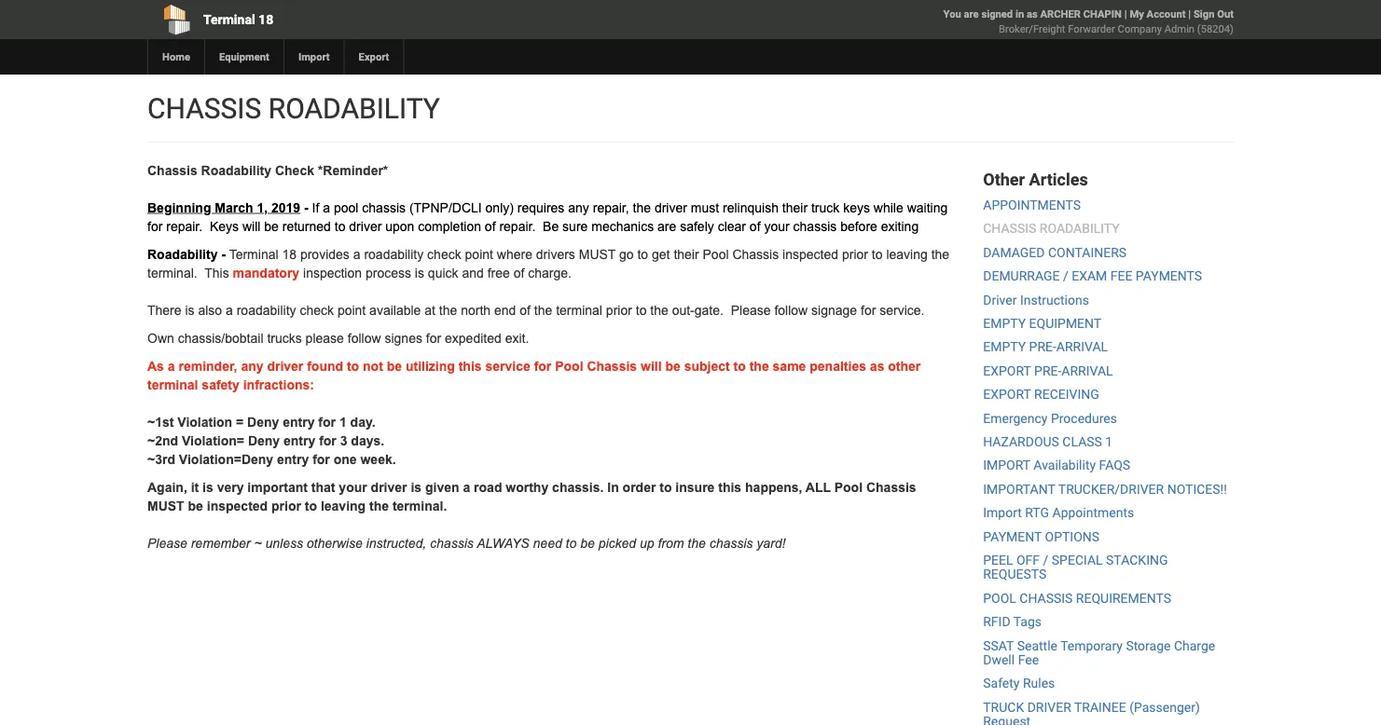 Task type: locate. For each thing, give the bounding box(es) containing it.
roadability inside "terminal 18 provides a roadability check point where drivers must go to get their pool chassis inspected prior to leaving the terminal.  this"
[[364, 247, 424, 262]]

day.
[[350, 415, 375, 429]]

0 horizontal spatial this
[[459, 359, 482, 373]]

the down waiting
[[931, 247, 949, 262]]

terminal up mandatory
[[229, 247, 278, 262]]

demurrage
[[983, 269, 1060, 284]]

1 horizontal spatial point
[[465, 247, 493, 262]]

roadability
[[268, 92, 440, 125], [1040, 221, 1120, 237]]

0 horizontal spatial please
[[147, 536, 187, 551]]

1 horizontal spatial 18
[[282, 247, 297, 262]]

import
[[298, 51, 330, 63], [983, 505, 1022, 521]]

damaged
[[983, 245, 1045, 260]]

is left quick in the top left of the page
[[415, 266, 424, 280]]

1 vertical spatial their
[[674, 247, 699, 262]]

0 horizontal spatial are
[[657, 219, 676, 234]]

prior down the before
[[842, 247, 868, 262]]

(passenger)
[[1130, 700, 1200, 715]]

1 vertical spatial this
[[718, 480, 742, 495]]

driver down week.
[[371, 480, 407, 495]]

prior
[[842, 247, 868, 262], [606, 303, 632, 318], [271, 499, 301, 513]]

1 vertical spatial terminal
[[147, 378, 198, 392]]

yard!
[[757, 536, 786, 551]]

1 horizontal spatial -
[[304, 201, 308, 215]]

for 1
[[318, 415, 347, 429]]

driver inside the as a reminder, any driver found to not be utilizing this service for pool chassis will be subject to the same penalties as other terminal safety infractions:
[[267, 359, 303, 373]]

point up and
[[465, 247, 493, 262]]

pool inside the as a reminder, any driver found to not be utilizing this service for pool chassis will be subject to the same penalties as other terminal safety infractions:
[[555, 359, 583, 373]]

the left same
[[749, 359, 769, 373]]

please down must
[[147, 536, 187, 551]]

march
[[215, 201, 253, 215]]

prior down important
[[271, 499, 301, 513]]

0 vertical spatial /
[[1063, 269, 1068, 284]]

to inside if a pool chassis (tpnp/dcli only) requires any repair, the driver must relinquish their truck keys while waiting for repair.  keys will be returned to driver upon completion of repair.  be sure mechanics are safely clear of your chassis before exiting
[[335, 219, 345, 234]]

1 horizontal spatial import
[[983, 505, 1022, 521]]

1 horizontal spatial leaving
[[886, 247, 928, 262]]

remember
[[191, 536, 250, 551]]

returned
[[282, 219, 331, 234]]

chassis inside the again, it is very important that your driver is given a road worthy chassis. in order to insure this happens, all pool chassis must be inspected prior to leaving the terminal.
[[866, 480, 916, 495]]

0 vertical spatial arrival
[[1056, 340, 1108, 355]]

1 vertical spatial 18
[[282, 247, 297, 262]]

chassis up upon
[[362, 201, 406, 215]]

2 vertical spatial entry
[[277, 452, 309, 467]]

roadability down the export link
[[268, 92, 440, 125]]

0 vertical spatial terminal
[[556, 303, 602, 318]]

check up quick in the top left of the page
[[427, 247, 461, 262]]

1 vertical spatial export
[[983, 387, 1031, 402]]

1 horizontal spatial terminal
[[556, 303, 602, 318]]

their right get
[[674, 247, 699, 262]]

to down pool
[[335, 219, 345, 234]]

entry up important
[[277, 452, 309, 467]]

0 horizontal spatial terminal
[[147, 378, 198, 392]]

0 vertical spatial deny
[[247, 415, 279, 429]]

import inside other articles appointments chassis roadability damaged containers demurrage / exam fee payments driver instructions empty equipment empty pre-arrival export pre-arrival export receiving emergency procedures hazardous class 1 import availability faqs important trucker/driver notices!! import rtg appointments payment options peel off / special stacking requests pool chassis requirements rfid tags ssat seattle temporary storage charge dwell fee safety rules truck driver trainee (passenger) request
[[983, 505, 1022, 521]]

import up payment
[[983, 505, 1022, 521]]

check up please
[[300, 303, 334, 318]]

0 horizontal spatial import
[[298, 51, 330, 63]]

point for where
[[465, 247, 493, 262]]

0 vertical spatial import
[[298, 51, 330, 63]]

0 vertical spatial 18
[[258, 12, 273, 27]]

home
[[162, 51, 190, 63]]

prior inside the again, it is very important that your driver is given a road worthy chassis. in order to insure this happens, all pool chassis must be inspected prior to leaving the terminal.
[[271, 499, 301, 513]]

there is also a roadability check point available at the north end of the terminal prior to the out-gate.  please follow signage for service.
[[147, 303, 925, 318]]

payment options link
[[983, 529, 1100, 545]]

0 horizontal spatial follow
[[348, 331, 381, 346]]

as a
[[147, 359, 175, 373]]

roadability up this
[[147, 247, 218, 262]]

1 vertical spatial /
[[1043, 553, 1049, 568]]

0 horizontal spatial roadability
[[237, 303, 296, 318]]

deny up violation=deny
[[248, 434, 280, 448]]

0 horizontal spatial their
[[674, 247, 699, 262]]

driver
[[983, 292, 1017, 308]]

2 horizontal spatial prior
[[842, 247, 868, 262]]

of down only) at the top left of page
[[485, 219, 496, 234]]

0 horizontal spatial roadability
[[268, 92, 440, 125]]

0 vertical spatial leaving
[[886, 247, 928, 262]]

driver instructions link
[[983, 292, 1089, 308]]

roadability for provides
[[364, 247, 424, 262]]

pool right service
[[555, 359, 583, 373]]

their left truck
[[782, 201, 808, 215]]

0 horizontal spatial leaving
[[321, 499, 366, 513]]

1 vertical spatial roadability
[[237, 303, 296, 318]]

import availability faqs link
[[983, 458, 1130, 473]]

please
[[731, 303, 771, 318], [147, 536, 187, 551]]

1 horizontal spatial prior
[[606, 303, 632, 318]]

leaving down exiting
[[886, 247, 928, 262]]

prior down go
[[606, 303, 632, 318]]

the inside the again, it is very important that your driver is given a road worthy chassis. in order to insure this happens, all pool chassis must be inspected prior to leaving the terminal.
[[369, 499, 389, 513]]

beginning march 1, 2019 -
[[147, 201, 312, 215]]

driver
[[655, 201, 687, 215], [349, 219, 382, 234], [267, 359, 303, 373], [371, 480, 407, 495]]

1 vertical spatial your
[[339, 480, 367, 495]]

your down relinquish
[[764, 219, 790, 234]]

/ right "off"
[[1043, 553, 1049, 568]]

sure
[[562, 219, 588, 234]]

~ unless
[[254, 536, 303, 551]]

for down beginning
[[147, 219, 163, 234]]

1 vertical spatial leaving
[[321, 499, 366, 513]]

insure
[[676, 480, 715, 495]]

must
[[147, 499, 184, 513]]

- up this
[[221, 247, 226, 262]]

- left if
[[304, 201, 308, 215]]

request
[[983, 714, 1031, 726]]

terminal up equipment link
[[203, 12, 255, 27]]

empty down empty equipment link in the top right of the page
[[983, 340, 1026, 355]]

check for where
[[427, 247, 461, 262]]

1 horizontal spatial your
[[764, 219, 790, 234]]

violation=
[[182, 434, 244, 448]]

1 export from the top
[[983, 363, 1031, 379]]

pool down clear
[[703, 247, 729, 262]]

terminal for terminal 18 provides a roadability check point where drivers must go to get their pool chassis inspected prior to leaving the terminal.  this
[[229, 247, 278, 262]]

| left my
[[1124, 8, 1127, 20]]

the left terminal.
[[369, 499, 389, 513]]

roadability up "march" at the left
[[201, 163, 271, 178]]

0 horizontal spatial point
[[337, 303, 366, 318]]

0 vertical spatial their
[[782, 201, 808, 215]]

their inside "terminal 18 provides a roadability check point where drivers must go to get their pool chassis inspected prior to leaving the terminal.  this"
[[674, 247, 699, 262]]

clear
[[718, 219, 746, 234]]

18 up mandatory
[[282, 247, 297, 262]]

the right from
[[688, 536, 706, 551]]

2 vertical spatial chassis
[[1020, 591, 1073, 606]]

follow left 'signage'
[[774, 303, 808, 318]]

class
[[1063, 434, 1102, 450]]

exit.
[[505, 331, 529, 346]]

0 vertical spatial your
[[764, 219, 790, 234]]

1 vertical spatial will
[[641, 359, 662, 373]]

rfid tags link
[[983, 615, 1042, 630]]

terminal down the as a on the left of the page
[[147, 378, 198, 392]]

0 horizontal spatial -
[[221, 247, 226, 262]]

1 horizontal spatial are
[[964, 8, 979, 20]]

0 vertical spatial prior
[[842, 247, 868, 262]]

1 vertical spatial prior
[[606, 303, 632, 318]]

will inside the as a reminder, any driver found to not be utilizing this service for pool chassis will be subject to the same penalties as other terminal safety infractions:
[[641, 359, 662, 373]]

please right "out-"
[[731, 303, 771, 318]]

arrival up receiving
[[1062, 363, 1113, 379]]

again,
[[147, 480, 187, 495]]

demurrage / exam fee payments link
[[983, 269, 1202, 284]]

exam
[[1072, 269, 1107, 284]]

*reminder*
[[318, 163, 388, 178]]

leaving inside the again, it is very important that your driver is given a road worthy chassis. in order to insure this happens, all pool chassis must be inspected prior to leaving the terminal.
[[321, 499, 366, 513]]

before
[[840, 219, 877, 234]]

entry left 3
[[284, 434, 315, 448]]

instructions
[[1020, 292, 1089, 308]]

sign out link
[[1194, 8, 1234, 20]]

a left road
[[463, 480, 470, 495]]

chassis
[[147, 163, 197, 178], [732, 247, 779, 262], [587, 359, 637, 373], [866, 480, 916, 495]]

1 vertical spatial arrival
[[1062, 363, 1113, 379]]

pre- down empty pre-arrival link
[[1034, 363, 1062, 379]]

appointments link
[[983, 198, 1081, 213]]

end
[[494, 303, 516, 318]]

1 vertical spatial import
[[983, 505, 1022, 521]]

0 vertical spatial check
[[427, 247, 461, 262]]

for right service
[[534, 359, 551, 373]]

your
[[764, 219, 790, 234], [339, 480, 367, 495]]

0 horizontal spatial as
[[870, 359, 884, 373]]

to right subject
[[734, 359, 746, 373]]

is left also
[[185, 303, 195, 318]]

2 | from the left
[[1188, 8, 1191, 20]]

2 vertical spatial is
[[411, 480, 422, 495]]

of down where
[[514, 266, 524, 280]]

leaving inside "terminal 18 provides a roadability check point where drivers must go to get their pool chassis inspected prior to leaving the terminal.  this"
[[886, 247, 928, 262]]

pool right all at the bottom
[[834, 480, 863, 495]]

0 vertical spatial as
[[1027, 8, 1038, 20]]

your down "one"
[[339, 480, 367, 495]]

leaving
[[886, 247, 928, 262], [321, 499, 366, 513]]

utilizing
[[406, 359, 455, 373]]

0 vertical spatial follow
[[774, 303, 808, 318]]

0 horizontal spatial prior
[[271, 499, 301, 513]]

articles
[[1029, 170, 1088, 189]]

driver up infractions:
[[267, 359, 303, 373]]

0 vertical spatial are
[[964, 8, 979, 20]]

0 vertical spatial inspected
[[783, 247, 838, 262]]

requires
[[517, 201, 565, 215]]

happens,
[[745, 480, 802, 495]]

roadability
[[364, 247, 424, 262], [237, 303, 296, 318]]

roadability up containers
[[1040, 221, 1120, 237]]

export up "emergency"
[[983, 387, 1031, 402]]

check inside "terminal 18 provides a roadability check point where drivers must go to get their pool chassis inspected prior to leaving the terminal.  this"
[[427, 247, 461, 262]]

1
[[1105, 434, 1113, 450]]

worthy
[[506, 480, 549, 495]]

terminal inside "terminal 18 provides a roadability check point where drivers must go to get their pool chassis inspected prior to leaving the terminal.  this"
[[229, 247, 278, 262]]

terminal 18 provides a roadability check point where drivers must go to get their pool chassis inspected prior to leaving the terminal.  this
[[147, 247, 949, 280]]

are up get
[[657, 219, 676, 234]]

service.
[[880, 303, 925, 318]]

0 vertical spatial point
[[465, 247, 493, 262]]

important
[[983, 482, 1055, 497]]

point for available
[[337, 303, 366, 318]]

a inside the again, it is very important that your driver is given a road worthy chassis. in order to insure this happens, all pool chassis must be inspected prior to leaving the terminal.
[[463, 480, 470, 495]]

1 vertical spatial empty
[[983, 340, 1026, 355]]

chassis up tags
[[1020, 591, 1073, 606]]

week.
[[360, 452, 396, 467]]

a up inspection
[[353, 247, 360, 262]]

1 horizontal spatial check
[[427, 247, 461, 262]]

a inside if a pool chassis (tpnp/dcli only) requires any repair, the driver must relinquish their truck keys while waiting for repair.  keys will be returned to driver upon completion of repair.  be sure mechanics are safely clear of your chassis before exiting
[[323, 201, 330, 215]]

payments
[[1136, 269, 1202, 284]]

roadability up process
[[364, 247, 424, 262]]

expedited
[[445, 331, 501, 346]]

be down 1,
[[264, 219, 279, 234]]

0 vertical spatial chassis
[[147, 92, 261, 125]]

for inside if a pool chassis (tpnp/dcli only) requires any repair, the driver must relinquish their truck keys while waiting for repair.  keys will be returned to driver upon completion of repair.  be sure mechanics are safely clear of your chassis before exiting
[[147, 219, 163, 234]]

import inside "link"
[[298, 51, 330, 63]]

chassis up damaged
[[983, 221, 1036, 237]]

arrival down equipment
[[1056, 340, 1108, 355]]

point
[[465, 247, 493, 262], [337, 303, 366, 318]]

as left other
[[870, 359, 884, 373]]

relinquish
[[723, 201, 779, 215]]

any
[[568, 201, 589, 215]]

0 vertical spatial roadability
[[201, 163, 271, 178]]

need
[[533, 536, 562, 551]]

0 horizontal spatial |
[[1124, 8, 1127, 20]]

0 horizontal spatial inspected
[[207, 499, 268, 513]]

1 vertical spatial point
[[337, 303, 366, 318]]

driver down pool
[[349, 219, 382, 234]]

1 horizontal spatial inspected
[[783, 247, 838, 262]]

1 vertical spatial pool
[[555, 359, 583, 373]]

the up mechanics
[[633, 201, 651, 215]]

0 horizontal spatial your
[[339, 480, 367, 495]]

0 horizontal spatial pool
[[555, 359, 583, 373]]

point inside "terminal 18 provides a roadability check point where drivers must go to get their pool chassis inspected prior to leaving the terminal.  this"
[[465, 247, 493, 262]]

will
[[242, 219, 261, 234], [641, 359, 662, 373]]

inspected down "very"
[[207, 499, 268, 513]]

1 vertical spatial are
[[657, 219, 676, 234]]

will left subject
[[641, 359, 662, 373]]

this
[[459, 359, 482, 373], [718, 480, 742, 495]]

follow up not
[[348, 331, 381, 346]]

0 vertical spatial this
[[459, 359, 482, 373]]

/ left exam
[[1063, 269, 1068, 284]]

chassis
[[147, 92, 261, 125], [983, 221, 1036, 237], [1020, 591, 1073, 606]]

1 horizontal spatial pool
[[703, 247, 729, 262]]

your inside if a pool chassis (tpnp/dcli only) requires any repair, the driver must relinquish their truck keys while waiting for repair.  keys will be returned to driver upon completion of repair.  be sure mechanics are safely clear of your chassis before exiting
[[764, 219, 790, 234]]

appointments
[[983, 198, 1081, 213]]

leaving down that
[[321, 499, 366, 513]]

import up 'chassis roadability'
[[298, 51, 330, 63]]

empty
[[983, 316, 1026, 331], [983, 340, 1026, 355]]

roadability up the trucks
[[237, 303, 296, 318]]

to left "out-"
[[636, 303, 647, 318]]

your inside the again, it is very important that your driver is given a road worthy chassis. in order to insure this happens, all pool chassis must be inspected prior to leaving the terminal.
[[339, 480, 367, 495]]

is up terminal.
[[411, 480, 422, 495]]

2 horizontal spatial pool
[[834, 480, 863, 495]]

subject
[[684, 359, 730, 373]]

deny right the "="
[[247, 415, 279, 429]]

1 horizontal spatial will
[[641, 359, 662, 373]]

0 horizontal spatial will
[[242, 219, 261, 234]]

0 horizontal spatial 18
[[258, 12, 273, 27]]

0 vertical spatial roadability
[[268, 92, 440, 125]]

=
[[236, 415, 244, 429]]

1 horizontal spatial as
[[1027, 8, 1038, 20]]

provides
[[300, 247, 350, 262]]

be left subject
[[665, 359, 681, 373]]

0 vertical spatial terminal
[[203, 12, 255, 27]]

1 vertical spatial deny
[[248, 434, 280, 448]]

check
[[427, 247, 461, 262], [300, 303, 334, 318]]

that
[[311, 480, 335, 495]]

as right in
[[1027, 8, 1038, 20]]

1 vertical spatial roadability
[[1040, 221, 1120, 237]]

pool
[[334, 201, 359, 215]]

0 vertical spatial roadability
[[364, 247, 424, 262]]

0 vertical spatial will
[[242, 219, 261, 234]]

chassis down home
[[147, 92, 261, 125]]

point up 'own chassis/bobtail trucks please follow signes for expedited exit.'
[[337, 303, 366, 318]]

a right if
[[323, 201, 330, 215]]

| left sign
[[1188, 8, 1191, 20]]

this right insure
[[718, 480, 742, 495]]

completion
[[418, 219, 481, 234]]

archer
[[1040, 8, 1081, 20]]

1 horizontal spatial their
[[782, 201, 808, 215]]

1 horizontal spatial |
[[1188, 8, 1191, 20]]

inspected down truck
[[783, 247, 838, 262]]

0 horizontal spatial check
[[300, 303, 334, 318]]

empty down driver
[[983, 316, 1026, 331]]

1 horizontal spatial this
[[718, 480, 742, 495]]

are right you
[[964, 8, 979, 20]]

0 vertical spatial pool
[[703, 247, 729, 262]]

safety rules link
[[983, 676, 1055, 692]]

0 vertical spatial export
[[983, 363, 1031, 379]]

be down it is
[[188, 499, 203, 513]]

of down relinquish
[[750, 219, 761, 234]]

are inside you are signed in as archer chapin | my account | sign out broker/freight forwarder company admin (58204)
[[964, 8, 979, 20]]

18 inside "terminal 18 provides a roadability check point where drivers must go to get their pool chassis inspected prior to leaving the terminal.  this"
[[282, 247, 297, 262]]

will down 1,
[[242, 219, 261, 234]]

waiting
[[907, 201, 948, 215]]

pool inside the again, it is very important that your driver is given a road worthy chassis. in order to insure this happens, all pool chassis must be inspected prior to leaving the terminal.
[[834, 480, 863, 495]]

there
[[147, 303, 181, 318]]



Task type: vqa. For each thing, say whether or not it's contained in the screenshot.
the left inspected
yes



Task type: describe. For each thing, give the bounding box(es) containing it.
picked
[[598, 536, 636, 551]]

2 empty from the top
[[983, 340, 1026, 355]]

rtg
[[1025, 505, 1049, 521]]

it is
[[191, 480, 213, 495]]

1 empty from the top
[[983, 316, 1026, 331]]

terminal 18 link
[[147, 0, 584, 39]]

1 deny from the top
[[247, 415, 279, 429]]

emergency
[[983, 411, 1048, 426]]

terminal inside the as a reminder, any driver found to not be utilizing this service for pool chassis will be subject to the same penalties as other terminal safety infractions:
[[147, 378, 198, 392]]

0 vertical spatial is
[[415, 266, 424, 280]]

my account link
[[1130, 8, 1186, 20]]

chassis down truck
[[793, 219, 837, 234]]

otherwise
[[307, 536, 363, 551]]

chassis/bobtail
[[178, 331, 263, 346]]

containers
[[1048, 245, 1127, 260]]

if a pool chassis (tpnp/dcli only) requires any repair, the driver must relinquish their truck keys while waiting for repair.  keys will be returned to driver upon completion of repair.  be sure mechanics are safely clear of your chassis before exiting
[[147, 201, 948, 234]]

export pre-arrival link
[[983, 363, 1113, 379]]

requests
[[983, 567, 1047, 583]]

for inside the as a reminder, any driver found to not be utilizing this service for pool chassis will be subject to the same penalties as other terminal safety infractions:
[[534, 359, 551, 373]]

free
[[487, 266, 510, 280]]

where
[[497, 247, 532, 262]]

mandatory inspection process is quick and free of charge.
[[233, 266, 572, 280]]

for left "one"
[[313, 452, 330, 467]]

at
[[425, 303, 435, 318]]

seattle
[[1017, 638, 1057, 654]]

(58204)
[[1197, 23, 1234, 35]]

other articles appointments chassis roadability damaged containers demurrage / exam fee payments driver instructions empty equipment empty pre-arrival export pre-arrival export receiving emergency procedures hazardous class 1 import availability faqs important trucker/driver notices!! import rtg appointments payment options peel off / special stacking requests pool chassis requirements rfid tags ssat seattle temporary storage charge dwell fee safety rules truck driver trainee (passenger) request
[[983, 170, 1227, 726]]

this
[[204, 266, 229, 280]]

as inside the as a reminder, any driver found to not be utilizing this service for pool chassis will be subject to the same penalties as other terminal safety infractions:
[[870, 359, 884, 373]]

import rtg appointments link
[[983, 505, 1134, 521]]

north
[[461, 303, 491, 318]]

very
[[217, 480, 244, 495]]

for left service.
[[861, 303, 876, 318]]

chassis left yard!
[[709, 536, 753, 551]]

chassis inside "terminal 18 provides a roadability check point where drivers must go to get their pool chassis inspected prior to leaving the terminal.  this"
[[732, 247, 779, 262]]

will inside if a pool chassis (tpnp/dcli only) requires any repair, the driver must relinquish their truck keys while waiting for repair.  keys will be returned to driver upon completion of repair.  be sure mechanics are safely clear of your chassis before exiting
[[242, 219, 261, 234]]

1 vertical spatial pre-
[[1034, 363, 1062, 379]]

1 vertical spatial -
[[221, 247, 226, 262]]

1 horizontal spatial follow
[[774, 303, 808, 318]]

if
[[312, 201, 319, 215]]

0 horizontal spatial /
[[1043, 553, 1049, 568]]

service
[[485, 359, 530, 373]]

terminal for terminal 18
[[203, 12, 255, 27]]

equipment link
[[204, 39, 283, 75]]

18 for terminal 18 provides a roadability check point where drivers must go to get their pool chassis inspected prior to leaving the terminal.  this
[[282, 247, 297, 262]]

this inside the as a reminder, any driver found to not be utilizing this service for pool chassis will be subject to the same penalties as other terminal safety infractions:
[[459, 359, 482, 373]]

2 deny from the top
[[248, 434, 280, 448]]

while
[[874, 201, 903, 215]]

the inside the as a reminder, any driver found to not be utilizing this service for pool chassis will be subject to the same penalties as other terminal safety infractions:
[[749, 359, 769, 373]]

1 vertical spatial follow
[[348, 331, 381, 346]]

inspected inside "terminal 18 provides a roadability check point where drivers must go to get their pool chassis inspected prior to leaving the terminal.  this"
[[783, 247, 838, 262]]

for up utilizing
[[426, 331, 441, 346]]

again, it is very important that your driver is given a road worthy chassis. in order to insure this happens, all pool chassis must be inspected prior to leaving the terminal.
[[147, 480, 916, 513]]

the inside "terminal 18 provides a roadability check point where drivers must go to get their pool chassis inspected prior to leaving the terminal.  this"
[[931, 247, 949, 262]]

~3rd
[[147, 452, 175, 467]]

a right also
[[226, 303, 233, 318]]

chassis down terminal.
[[430, 536, 474, 551]]

safely
[[680, 219, 714, 234]]

charge
[[1174, 638, 1215, 654]]

found
[[307, 359, 343, 373]]

1 vertical spatial roadability
[[147, 247, 218, 262]]

~1st violation = deny entry for 1 day. ~2nd violation= deny entry for 3 days. ~3rd violation=deny entry for one week.
[[147, 415, 396, 467]]

1 horizontal spatial /
[[1063, 269, 1068, 284]]

inspection
[[303, 266, 362, 280]]

0 vertical spatial -
[[304, 201, 308, 215]]

fee
[[1110, 269, 1133, 284]]

broker/freight
[[999, 23, 1065, 35]]

3
[[340, 434, 347, 448]]

the inside if a pool chassis (tpnp/dcli only) requires any repair, the driver must relinquish their truck keys while waiting for repair.  keys will be returned to driver upon completion of repair.  be sure mechanics are safely clear of your chassis before exiting
[[633, 201, 651, 215]]

1 | from the left
[[1124, 8, 1127, 20]]

to down the before
[[872, 247, 883, 262]]

as a reminder, any driver found to not be utilizing this service for pool chassis will be subject to the same penalties as other terminal safety infractions:
[[147, 359, 921, 392]]

storage
[[1126, 638, 1171, 654]]

as inside you are signed in as archer chapin | my account | sign out broker/freight forwarder company admin (58204)
[[1027, 8, 1038, 20]]

important trucker/driver notices!! link
[[983, 482, 1227, 497]]

be inside the again, it is very important that your driver is given a road worthy chassis. in order to insure this happens, all pool chassis must be inspected prior to leaving the terminal.
[[188, 499, 203, 513]]

peel
[[983, 553, 1013, 568]]

infractions:
[[243, 378, 314, 392]]

the right at
[[439, 303, 457, 318]]

(tpnp/dcli
[[409, 201, 482, 215]]

inspected inside the again, it is very important that your driver is given a road worthy chassis. in order to insure this happens, all pool chassis must be inspected prior to leaving the terminal.
[[207, 499, 268, 513]]

also
[[198, 303, 222, 318]]

prior inside "terminal 18 provides a roadability check point where drivers must go to get their pool chassis inspected prior to leaving the terminal.  this"
[[842, 247, 868, 262]]

signage
[[811, 303, 857, 318]]

please
[[306, 331, 344, 346]]

is inside the again, it is very important that your driver is given a road worthy chassis. in order to insure this happens, all pool chassis must be inspected prior to leaving the terminal.
[[411, 480, 422, 495]]

1 vertical spatial is
[[185, 303, 195, 318]]

payment
[[983, 529, 1042, 545]]

sign
[[1194, 8, 1215, 20]]

18 for terminal 18
[[258, 12, 273, 27]]

2 export from the top
[[983, 387, 1031, 402]]

available
[[369, 303, 421, 318]]

~2nd
[[147, 434, 178, 448]]

ssat seattle temporary storage charge dwell fee link
[[983, 638, 1215, 668]]

to right order
[[660, 480, 672, 495]]

damaged containers link
[[983, 245, 1127, 260]]

1 vertical spatial entry
[[284, 434, 315, 448]]

the left "out-"
[[650, 303, 668, 318]]

be inside if a pool chassis (tpnp/dcli only) requires any repair, the driver must relinquish their truck keys while waiting for repair.  keys will be returned to driver upon completion of repair.  be sure mechanics are safely clear of your chassis before exiting
[[264, 219, 279, 234]]

charge.
[[528, 266, 572, 280]]

0 vertical spatial pre-
[[1029, 340, 1056, 355]]

a inside "terminal 18 provides a roadability check point where drivers must go to get their pool chassis inspected prior to leaving the terminal.  this"
[[353, 247, 360, 262]]

empty pre-arrival link
[[983, 340, 1108, 355]]

instructed,
[[366, 536, 426, 551]]

peel off / special stacking requests link
[[983, 553, 1168, 583]]

export link
[[344, 39, 403, 75]]

check for available
[[300, 303, 334, 318]]

emergency procedures link
[[983, 411, 1117, 426]]

special
[[1052, 553, 1103, 568]]

0 vertical spatial entry
[[283, 415, 315, 429]]

their inside if a pool chassis (tpnp/dcli only) requires any repair, the driver must relinquish their truck keys while waiting for repair.  keys will be returned to driver upon completion of repair.  be sure mechanics are safely clear of your chassis before exiting
[[782, 201, 808, 215]]

get
[[652, 247, 670, 262]]

chassis roadability check *reminder*
[[147, 163, 388, 178]]

of right end
[[520, 303, 531, 318]]

roadability inside other articles appointments chassis roadability damaged containers demurrage / exam fee payments driver instructions empty equipment empty pre-arrival export pre-arrival export receiving emergency procedures hazardous class 1 import availability faqs important trucker/driver notices!! import rtg appointments payment options peel off / special stacking requests pool chassis requirements rfid tags ssat seattle temporary storage charge dwell fee safety rules truck driver trainee (passenger) request
[[1040, 221, 1120, 237]]

violation
[[177, 415, 232, 429]]

to right go
[[637, 247, 648, 262]]

chassis.
[[552, 480, 604, 495]]

pool inside "terminal 18 provides a roadability check point where drivers must go to get their pool chassis inspected prior to leaving the terminal.  this"
[[703, 247, 729, 262]]

equipment
[[219, 51, 269, 63]]

mechanics
[[591, 219, 654, 234]]

the down charge.
[[534, 303, 552, 318]]

to left not
[[347, 359, 359, 373]]

1 vertical spatial please
[[147, 536, 187, 551]]

are inside if a pool chassis (tpnp/dcli only) requires any repair, the driver must relinquish their truck keys while waiting for repair.  keys will be returned to driver upon completion of repair.  be sure mechanics are safely clear of your chassis before exiting
[[657, 219, 676, 234]]

keys
[[210, 219, 239, 234]]

to down that
[[305, 499, 317, 513]]

for left 3
[[319, 434, 336, 448]]

import link
[[283, 39, 344, 75]]

notices!!
[[1167, 482, 1227, 497]]

always
[[477, 536, 529, 551]]

be left picked
[[580, 536, 595, 551]]

to right need
[[566, 536, 577, 551]]

this inside the again, it is very important that your driver is given a road worthy chassis. in order to insure this happens, all pool chassis must be inspected prior to leaving the terminal.
[[718, 480, 742, 495]]

hazardous
[[983, 434, 1059, 450]]

other
[[888, 359, 921, 373]]

signes
[[385, 331, 422, 346]]

availability
[[1034, 458, 1096, 473]]

export
[[359, 51, 389, 63]]

driver up safely
[[655, 201, 687, 215]]

receiving
[[1034, 387, 1099, 402]]

up
[[640, 536, 654, 551]]

own
[[147, 331, 174, 346]]

chapin
[[1083, 8, 1122, 20]]

driver inside the again, it is very important that your driver is given a road worthy chassis. in order to insure this happens, all pool chassis must be inspected prior to leaving the terminal.
[[371, 480, 407, 495]]

admin
[[1165, 23, 1195, 35]]

be right not
[[387, 359, 402, 373]]

chassis inside the as a reminder, any driver found to not be utilizing this service for pool chassis will be subject to the same penalties as other terminal safety infractions:
[[587, 359, 637, 373]]

roadability for also
[[237, 303, 296, 318]]

same
[[773, 359, 806, 373]]

empty equipment link
[[983, 316, 1102, 331]]

1 vertical spatial chassis
[[983, 221, 1036, 237]]

safety
[[202, 378, 240, 392]]

own chassis/bobtail trucks please follow signes for expedited exit.
[[147, 331, 529, 346]]

0 vertical spatial please
[[731, 303, 771, 318]]

reminder, any
[[179, 359, 263, 373]]



